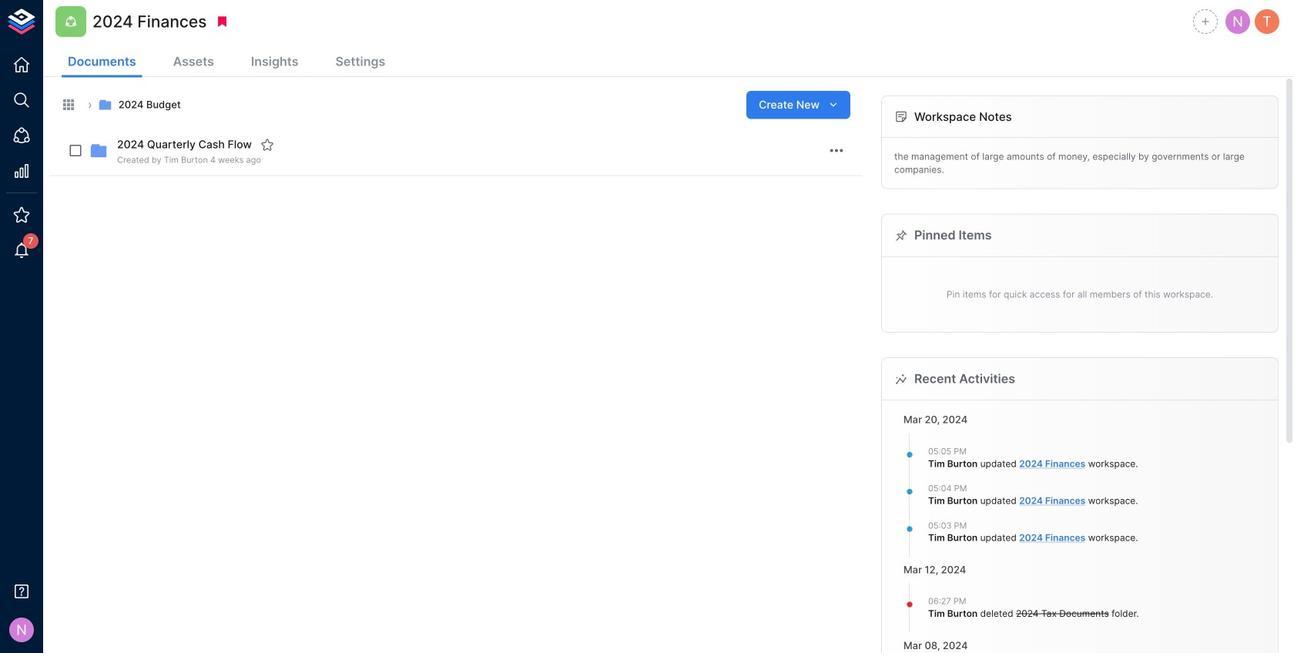 Task type: vqa. For each thing, say whether or not it's contained in the screenshot.
A chart. image
no



Task type: describe. For each thing, give the bounding box(es) containing it.
favorite image
[[260, 138, 274, 152]]



Task type: locate. For each thing, give the bounding box(es) containing it.
remove bookmark image
[[215, 15, 229, 29]]



